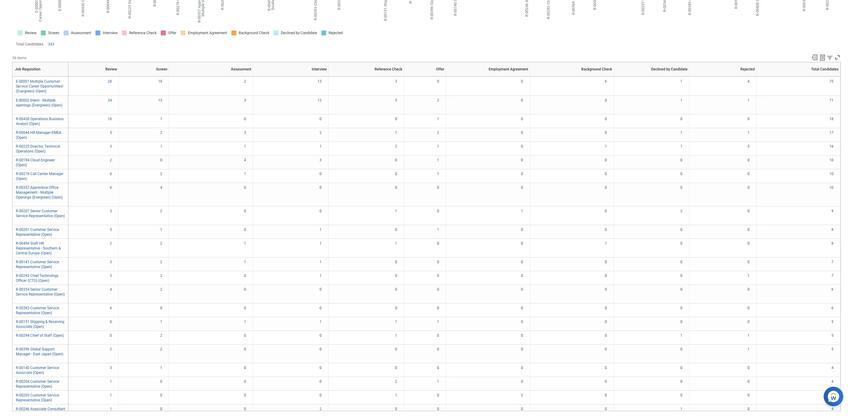 Task type: vqa. For each thing, say whether or not it's contained in the screenshot.


Task type: locate. For each thing, give the bounding box(es) containing it.
11 r- from the top
[[16, 274, 19, 278]]

6 r- from the top
[[16, 186, 19, 190]]

16 down '34' button
[[108, 117, 112, 121]]

review for review
[[105, 67, 117, 71]]

(open) inside r-00204 customer service representative (open)
[[41, 385, 52, 389]]

0 horizontal spatial interview
[[290, 76, 291, 77]]

1 vertical spatial 10 button
[[830, 172, 835, 176]]

(evergreen) down intern
[[32, 103, 50, 107]]

r- inside r-00204 customer service representative (open)
[[16, 380, 19, 384]]

0 vertical spatial agreement
[[511, 67, 529, 71]]

representative inside r-00383 customer service representative (open)
[[16, 311, 40, 315]]

0 vertical spatial associate
[[16, 325, 32, 329]]

representative down 00383
[[16, 311, 40, 315]]

e-00002 intern - multiple openings (evergreen) (open) link
[[16, 97, 62, 107]]

16 button down 17 button
[[830, 144, 835, 149]]

1 horizontal spatial rejected
[[741, 67, 755, 71]]

representative for 00205
[[16, 399, 40, 403]]

(open) inside r-00207 senior customer service representative (open)
[[54, 214, 65, 218]]

2 row element from the left
[[68, 62, 842, 76]]

7
[[832, 260, 834, 264], [832, 274, 834, 278]]

rejected
[[741, 67, 755, 71], [723, 76, 724, 77]]

representative down 00205
[[16, 399, 40, 403]]

0 horizontal spatial review
[[93, 76, 94, 77]]

2 chief from the top
[[30, 334, 39, 338]]

service inside r-00204 customer service representative (open)
[[47, 380, 59, 384]]

4 r- from the top
[[16, 158, 19, 162]]

r- down 00204
[[16, 394, 19, 398]]

r- up analyst
[[16, 117, 19, 121]]

5
[[395, 98, 397, 102], [110, 131, 112, 135], [748, 144, 750, 149], [110, 228, 112, 232], [832, 320, 834, 324], [832, 334, 834, 338], [832, 347, 834, 352]]

0 vertical spatial 7
[[832, 260, 834, 264]]

2 8 button from the top
[[832, 241, 835, 246]]

e- inside e-00002 intern - multiple openings (evergreen) (open)
[[16, 98, 19, 102]]

17 r- from the top
[[16, 366, 19, 370]]

r- down analyst
[[16, 131, 19, 135]]

2 vertical spatial candidates
[[799, 76, 800, 77]]

customer down technology
[[42, 288, 58, 292]]

(evergreen) inside r-00357 apprentice office management - multiple openings (evergreen) (open)
[[32, 195, 51, 200]]

1 horizontal spatial by
[[667, 67, 671, 71]]

18
[[158, 79, 162, 84], [830, 117, 834, 121]]

1 vertical spatial e-
[[16, 98, 19, 102]]

customer inside e-00001 multiple customer service career opportunities! (evergreen) (open)
[[44, 79, 60, 84]]

service down 00001
[[16, 84, 28, 89]]

0 horizontal spatial 18
[[158, 79, 162, 84]]

r- up 00494
[[16, 228, 19, 232]]

- for apprentice
[[38, 190, 39, 195]]

0 button
[[437, 79, 440, 84], [521, 79, 524, 84], [521, 98, 524, 103], [605, 98, 608, 103], [244, 117, 247, 121], [320, 117, 323, 121], [395, 117, 398, 121], [521, 117, 524, 121], [605, 117, 608, 121], [681, 117, 684, 121], [748, 117, 751, 121], [521, 130, 524, 135], [605, 130, 608, 135], [521, 144, 524, 149], [160, 158, 163, 163], [395, 158, 398, 163], [521, 158, 524, 163], [605, 158, 608, 163], [681, 158, 684, 163], [748, 158, 751, 163], [320, 172, 323, 176], [395, 172, 398, 176], [521, 172, 524, 176], [605, 172, 608, 176], [681, 172, 684, 176], [748, 172, 751, 176], [244, 185, 247, 190], [320, 185, 323, 190], [395, 185, 398, 190], [437, 185, 440, 190], [521, 185, 524, 190], [605, 185, 608, 190], [681, 185, 684, 190], [748, 185, 751, 190], [244, 209, 247, 214], [320, 209, 323, 214], [437, 209, 440, 214], [605, 209, 608, 214], [748, 209, 751, 214], [244, 227, 247, 232], [395, 227, 398, 232], [521, 227, 524, 232], [605, 227, 608, 232], [681, 227, 684, 232], [748, 227, 751, 232], [437, 241, 440, 246], [521, 241, 524, 246], [681, 241, 684, 246], [748, 241, 751, 246], [395, 260, 398, 265], [437, 260, 440, 265], [521, 260, 524, 265], [605, 260, 608, 265], [681, 260, 684, 265], [748, 260, 751, 265], [244, 274, 247, 278], [395, 274, 398, 278], [437, 274, 440, 278], [521, 274, 524, 278], [605, 274, 608, 278], [681, 274, 684, 278], [244, 287, 247, 292], [320, 287, 323, 292], [395, 287, 398, 292], [437, 287, 440, 292], [521, 287, 524, 292], [605, 287, 608, 292], [681, 287, 684, 292], [748, 287, 751, 292], [160, 306, 163, 311], [244, 306, 247, 311], [320, 306, 323, 311], [395, 306, 398, 311], [437, 306, 440, 311], [521, 306, 524, 311], [605, 306, 608, 311], [681, 306, 684, 311], [748, 306, 751, 311], [110, 320, 113, 325], [521, 320, 524, 325], [605, 320, 608, 325], [681, 320, 684, 325], [748, 320, 751, 325], [110, 333, 113, 338], [244, 333, 247, 338], [320, 333, 323, 338], [437, 333, 440, 338], [521, 333, 524, 338], [605, 333, 608, 338], [244, 347, 247, 352], [320, 347, 323, 352], [395, 347, 398, 352], [437, 347, 440, 352], [521, 347, 524, 352], [605, 347, 608, 352], [681, 347, 684, 352], [244, 366, 247, 371], [320, 366, 323, 371], [395, 366, 398, 371], [437, 366, 440, 371], [521, 366, 524, 371], [605, 366, 608, 371], [681, 366, 684, 371], [748, 366, 751, 371], [160, 380, 163, 384], [244, 380, 247, 384], [320, 380, 323, 384], [521, 380, 524, 384], [605, 380, 608, 384], [681, 380, 684, 384], [748, 380, 751, 384], [160, 393, 163, 398], [244, 393, 247, 398], [320, 393, 323, 398], [437, 393, 440, 398], [605, 393, 608, 398], [681, 393, 684, 398], [748, 393, 751, 398], [160, 407, 163, 412], [244, 407, 247, 412], [395, 407, 398, 412], [437, 407, 440, 412], [521, 407, 524, 412], [605, 407, 608, 412], [748, 407, 751, 412]]

2 senior from the top
[[30, 288, 41, 292]]

- left southern
[[41, 246, 42, 251]]

chief left the 'of'
[[30, 334, 39, 338]]

- inside the r-00494 staff hr representative - southern & central europe (open)
[[41, 246, 42, 251]]

r- up 00204
[[16, 366, 19, 370]]

europe
[[28, 251, 40, 256]]

e- inside e-00001 multiple customer service career opportunities! (evergreen) (open)
[[16, 79, 19, 84]]

japan
[[41, 352, 51, 357]]

0 vertical spatial chief
[[30, 274, 39, 278]]

1 vertical spatial review
[[93, 76, 94, 77]]

receiving
[[49, 320, 64, 324]]

screen inside row element
[[156, 67, 168, 71]]

14 r- from the top
[[16, 320, 19, 324]]

r- for 00430
[[16, 117, 19, 121]]

0 horizontal spatial candidate
[[652, 76, 653, 77]]

1 vertical spatial multiple
[[42, 98, 56, 102]]

candidate
[[672, 67, 688, 71], [652, 76, 653, 77]]

36 items
[[12, 56, 26, 60]]

(evergreen)
[[16, 89, 35, 94], [32, 103, 50, 107], [32, 195, 51, 200]]

service inside r-00383 customer service representative (open)
[[47, 306, 59, 311]]

customer inside r-00204 customer service representative (open)
[[30, 380, 46, 384]]

& inside the r-00494 staff hr representative - southern & central europe (open)
[[59, 246, 61, 251]]

0 vertical spatial declined
[[652, 67, 666, 71]]

operations inside 'r-00225 director, technical operations (open)'
[[16, 149, 34, 154]]

13 for 13 button to the right
[[318, 79, 322, 84]]

service inside r-00141 customer service representative (open)
[[47, 260, 59, 264]]

e- up openings
[[16, 98, 19, 102]]

2 horizontal spatial total
[[812, 67, 820, 71]]

0 horizontal spatial &
[[45, 320, 48, 324]]

1 e- from the top
[[16, 79, 19, 84]]

1 vertical spatial assessment
[[210, 76, 212, 77]]

service up southern
[[47, 228, 59, 232]]

1 vertical spatial senior
[[30, 288, 41, 292]]

check
[[392, 67, 403, 71], [602, 67, 613, 71], [367, 76, 368, 77], [573, 76, 573, 77]]

representative up r-00383 customer service representative (open) 'link'
[[29, 293, 53, 297]]

representative inside r-00141 customer service representative (open)
[[16, 265, 40, 269]]

1 vertical spatial 10
[[830, 172, 834, 176]]

service inside r-00207 senior customer service representative (open)
[[16, 214, 28, 218]]

e-00001 multiple customer service career opportunities! (evergreen) (open) link
[[16, 78, 63, 94]]

- down apprentice
[[38, 190, 39, 195]]

3 10 from the top
[[830, 186, 834, 190]]

associate down 00140
[[16, 371, 32, 375]]

operations down 00225
[[16, 149, 34, 154]]

emea
[[52, 131, 61, 135]]

1 vertical spatial 8
[[832, 241, 834, 246]]

r-00276 call center manager (open) link
[[16, 171, 64, 181]]

representative inside r-00205 customer service representative (open)
[[16, 399, 40, 403]]

r- down 00383
[[16, 320, 19, 324]]

13 button
[[318, 79, 323, 84], [158, 98, 163, 103]]

requisition up e-00001 multiple customer service career opportunities! (evergreen) (open) link on the left of page
[[40, 76, 42, 77]]

r- up the 00151
[[16, 306, 19, 311]]

service for r-00141 customer service representative (open)
[[47, 260, 59, 264]]

total candidates up items
[[16, 42, 43, 46]]

(evergreen) up 00002
[[16, 89, 35, 94]]

1 horizontal spatial &
[[59, 246, 61, 251]]

1 vertical spatial hr
[[39, 241, 44, 246]]

r-00044 hr manager-emea (open) link
[[16, 129, 61, 140]]

16 button
[[108, 117, 113, 121], [830, 144, 835, 149]]

16 for 16 button to the top
[[108, 117, 112, 121]]

2 vertical spatial (evergreen)
[[32, 195, 51, 200]]

r- for 00246
[[16, 407, 19, 412]]

employment
[[489, 67, 510, 71], [487, 76, 488, 77]]

9 r- from the top
[[16, 241, 19, 246]]

service up receiving
[[47, 306, 59, 311]]

2
[[244, 79, 246, 84], [437, 98, 439, 102], [160, 131, 162, 135], [320, 131, 322, 135], [437, 131, 439, 135], [395, 144, 397, 149], [110, 158, 112, 162], [160, 172, 162, 176], [160, 209, 162, 213], [681, 209, 683, 213], [110, 241, 112, 246], [160, 241, 162, 246], [160, 260, 162, 264], [160, 274, 162, 278], [160, 288, 162, 292], [160, 334, 162, 338], [110, 347, 112, 352], [160, 347, 162, 352], [395, 380, 397, 384], [521, 394, 523, 398], [320, 407, 322, 412]]

3 r- from the top
[[16, 144, 19, 149]]

manager down 00396
[[16, 352, 30, 357]]

senior down (cto)
[[30, 288, 41, 292]]

3 10 button from the top
[[830, 185, 835, 190]]

representative down 00494
[[16, 246, 40, 251]]

0 horizontal spatial reference
[[365, 76, 367, 77]]

interview inside row element
[[312, 67, 327, 71]]

0 horizontal spatial 16
[[108, 117, 112, 121]]

0 vertical spatial 16
[[108, 117, 112, 121]]

by
[[667, 67, 671, 71], [652, 76, 652, 77]]

17
[[830, 131, 834, 135]]

10 for 1
[[830, 172, 834, 176]]

consultant
[[47, 407, 65, 412]]

manager-
[[36, 131, 52, 135]]

1 vertical spatial 7
[[832, 274, 834, 278]]

1 horizontal spatial screen
[[156, 67, 168, 71]]

r-00044 hr manager-emea (open)
[[16, 131, 61, 140]]

r- inside r-00246 associate consultant (open)
[[16, 407, 19, 412]]

service up consultant
[[47, 394, 59, 398]]

18 r- from the top
[[16, 380, 19, 384]]

operations up manager-
[[30, 117, 48, 121]]

1 horizontal spatial background
[[582, 67, 601, 71]]

1 horizontal spatial review
[[105, 67, 117, 71]]

customer inside r-00205 customer service representative (open)
[[30, 394, 46, 398]]

1 horizontal spatial 18 button
[[830, 117, 835, 121]]

0 vertical spatial 8 button
[[832, 227, 835, 232]]

0 vertical spatial candidates
[[25, 42, 43, 46]]

r- for 00207
[[16, 209, 19, 213]]

r- for 00140
[[16, 366, 19, 370]]

opportunities!
[[40, 84, 63, 89]]

senior
[[30, 209, 41, 213], [30, 288, 41, 292]]

customer down europe
[[30, 260, 46, 264]]

0 vertical spatial 13
[[318, 79, 322, 84]]

1 vertical spatial 18
[[830, 117, 834, 121]]

- inside e-00002 intern - multiple openings (evergreen) (open)
[[41, 98, 42, 102]]

0 horizontal spatial agreement
[[488, 76, 490, 77]]

1 8 from the top
[[832, 228, 834, 232]]

(open) inside r-00141 customer service representative (open)
[[41, 265, 52, 269]]

& right southern
[[59, 246, 61, 251]]

r-00141 customer service representative (open)
[[16, 260, 59, 269]]

service for r-00201 customer service representative (open)
[[47, 228, 59, 232]]

customer for r-00141 customer service representative (open)
[[30, 260, 46, 264]]

1 senior from the top
[[30, 209, 41, 213]]

analyst
[[16, 122, 28, 126]]

2 10 from the top
[[830, 172, 834, 176]]

8 for 0
[[832, 228, 834, 232]]

r-00494 staff hr representative - southern & central europe (open) link
[[16, 240, 61, 256]]

(open) inside e-00002 intern - multiple openings (evergreen) (open)
[[51, 103, 62, 107]]

r- down 00294
[[16, 347, 19, 352]]

19 r- from the top
[[16, 394, 19, 398]]

6
[[605, 79, 607, 84], [110, 172, 112, 176], [110, 186, 112, 190], [832, 288, 834, 292], [110, 306, 112, 311], [832, 306, 834, 311]]

r- inside the r-00276 call center manager (open)
[[16, 172, 19, 176]]

0 vertical spatial 10
[[830, 158, 834, 162]]

job up e-00001 multiple customer service career opportunities! (evergreen) (open) link on the left of page
[[40, 76, 40, 77]]

declined by candidate button
[[650, 76, 654, 77]]

hr right 00044
[[30, 131, 35, 135]]

engineer
[[41, 158, 55, 162]]

0 vertical spatial rejected
[[741, 67, 755, 71]]

-
[[41, 98, 42, 102], [38, 190, 39, 195], [41, 246, 42, 251], [31, 352, 32, 357]]

10 r- from the top
[[16, 260, 19, 264]]

staff inside the r-00494 staff hr representative - southern & central europe (open)
[[30, 241, 38, 246]]

4
[[748, 79, 750, 84], [244, 158, 246, 162], [160, 186, 162, 190], [110, 288, 112, 292], [832, 366, 834, 370], [832, 380, 834, 384], [832, 394, 834, 398], [832, 407, 834, 412]]

service inside the r-00140 customer service associate (open)
[[47, 366, 59, 370]]

17 button
[[830, 130, 835, 135]]

representative down 00141
[[16, 265, 40, 269]]

r-00430 operations business analyst (open) link
[[16, 116, 64, 126]]

r- down 00205
[[16, 407, 19, 412]]

r- down 00225
[[16, 158, 19, 162]]

representative up r-00201 customer service representative (open) link at the left bottom of the page
[[29, 214, 53, 218]]

r- down the 00151
[[16, 334, 19, 338]]

r- inside 'r-00225 director, technical operations (open)'
[[16, 144, 19, 149]]

00294
[[19, 334, 29, 338]]

chief up (cto)
[[30, 274, 39, 278]]

0 vertical spatial senior
[[30, 209, 41, 213]]

10 button for 4
[[830, 158, 835, 163]]

1 horizontal spatial 16 button
[[830, 144, 835, 149]]

chief inside r-00293 chief technology officer (cto) (open)
[[30, 274, 39, 278]]

1 8 button from the top
[[832, 227, 835, 232]]

(evergreen) down apprentice
[[32, 195, 51, 200]]

customer inside r-00141 customer service representative (open)
[[30, 260, 46, 264]]

representative inside the r-00201 customer service representative (open)
[[16, 233, 40, 237]]

12
[[318, 98, 322, 102]]

r- inside the "r-00354 senior customer service representative (open)"
[[16, 288, 19, 292]]

service for r-00204 customer service representative (open)
[[47, 380, 59, 384]]

1 chief from the top
[[30, 274, 39, 278]]

r-00194 cloud engineer (open)
[[16, 158, 55, 167]]

(open) inside the "r-00354 senior customer service representative (open)"
[[54, 293, 65, 297]]

0 vertical spatial hr
[[30, 131, 35, 135]]

r- for 00383
[[16, 306, 19, 311]]

manager inside r-00396 global support manager - east japan (open)
[[16, 352, 30, 357]]

(open) inside r-00151 shipping & receiving associate (open)
[[33, 325, 44, 329]]

1 vertical spatial offer
[[425, 76, 426, 77]]

0 horizontal spatial employment
[[487, 76, 488, 77]]

5 r- from the top
[[16, 172, 19, 176]]

6 button
[[605, 79, 608, 84], [110, 172, 113, 176], [110, 185, 113, 190], [832, 287, 835, 292], [110, 306, 113, 311], [832, 306, 835, 311]]

hr
[[30, 131, 35, 135], [39, 241, 44, 246]]

00354
[[19, 288, 29, 292]]

customer down east
[[30, 366, 46, 370]]

8 button for 0
[[832, 227, 835, 232]]

18 for bottom 18 button
[[830, 117, 834, 121]]

16 down 17 button
[[830, 144, 834, 149]]

customer
[[44, 79, 60, 84], [42, 209, 58, 213], [30, 228, 46, 232], [30, 260, 46, 264], [42, 288, 58, 292], [30, 306, 46, 311], [30, 366, 46, 370], [30, 380, 46, 384], [30, 394, 46, 398]]

(open) inside the r-00276 call center manager (open)
[[16, 177, 27, 181]]

central
[[16, 251, 27, 256]]

r- down officer
[[16, 288, 19, 292]]

2 8 from the top
[[832, 241, 834, 246]]

career
[[29, 84, 39, 89]]

1 vertical spatial job
[[40, 76, 40, 77]]

employment inside row element
[[489, 67, 510, 71]]

- left east
[[31, 352, 32, 357]]

2 7 button from the top
[[832, 274, 835, 278]]

8 for 1
[[832, 241, 834, 246]]

1 10 button from the top
[[830, 158, 835, 163]]

r- for 00201
[[16, 228, 19, 232]]

1 7 from the top
[[832, 260, 834, 264]]

2 10 button from the top
[[830, 172, 835, 176]]

service down 00207
[[16, 214, 28, 218]]

staff right the 'of'
[[44, 334, 52, 338]]

customer inside the r-00140 customer service associate (open)
[[30, 366, 46, 370]]

customer up the shipping
[[30, 306, 46, 311]]

service down southern
[[47, 260, 59, 264]]

(open) inside the r-00494 staff hr representative - southern & central europe (open)
[[41, 251, 52, 256]]

r- inside r-00205 customer service representative (open)
[[16, 394, 19, 398]]

representative inside r-00207 senior customer service representative (open)
[[29, 214, 53, 218]]

1 row element from the left
[[13, 62, 69, 76]]

00357
[[19, 186, 29, 190]]

1 horizontal spatial 16
[[830, 144, 834, 149]]

(evergreen) inside e-00002 intern - multiple openings (evergreen) (open)
[[32, 103, 50, 107]]

representative for 00204
[[16, 385, 40, 389]]

r- for 00141
[[16, 260, 19, 264]]

associate inside r-00151 shipping & receiving associate (open)
[[16, 325, 32, 329]]

0 horizontal spatial 13
[[158, 98, 162, 102]]

13 r- from the top
[[16, 306, 19, 311]]

7 r- from the top
[[16, 209, 19, 213]]

1 vertical spatial declined
[[650, 76, 652, 77]]

hr up southern
[[39, 241, 44, 246]]

2 7 from the top
[[832, 274, 834, 278]]

0 vertical spatial background
[[582, 67, 601, 71]]

r- inside r-00044 hr manager-emea (open)
[[16, 131, 19, 135]]

row element
[[13, 62, 69, 76], [68, 62, 842, 76]]

senior for 00354
[[30, 288, 41, 292]]

r-00140 customer service associate (open) link
[[16, 365, 59, 375]]

r-
[[16, 117, 19, 121], [16, 131, 19, 135], [16, 144, 19, 149], [16, 158, 19, 162], [16, 172, 19, 176], [16, 186, 19, 190], [16, 209, 19, 213], [16, 228, 19, 232], [16, 241, 19, 246], [16, 260, 19, 264], [16, 274, 19, 278], [16, 288, 19, 292], [16, 306, 19, 311], [16, 320, 19, 324], [16, 334, 19, 338], [16, 347, 19, 352], [16, 366, 19, 370], [16, 380, 19, 384], [16, 394, 19, 398], [16, 407, 19, 412]]

chief for of
[[30, 334, 39, 338]]

customer down r-00357 apprentice office management - multiple openings (evergreen) (open)
[[42, 209, 58, 213]]

r- inside r-00357 apprentice office management - multiple openings (evergreen) (open)
[[16, 186, 19, 190]]

r- for 00494
[[16, 241, 19, 246]]

20 r- from the top
[[16, 407, 19, 412]]

screen
[[156, 67, 168, 71], [143, 76, 144, 77]]

1 horizontal spatial interview
[[312, 67, 327, 71]]

0 horizontal spatial total candidates
[[16, 42, 43, 46]]

job requisition up e-00001 multiple customer service career opportunities! (evergreen) (open) link on the left of page
[[40, 76, 42, 77]]

service down 00354
[[16, 293, 28, 297]]

r- inside r-00141 customer service representative (open)
[[16, 260, 19, 264]]

2 vertical spatial associate
[[30, 407, 47, 412]]

00205
[[19, 394, 29, 398]]

senior inside the "r-00354 senior customer service representative (open)"
[[30, 288, 41, 292]]

5 button
[[395, 98, 398, 103], [110, 130, 113, 135], [748, 144, 751, 149], [110, 227, 113, 232], [832, 320, 835, 325], [832, 333, 835, 338], [832, 347, 835, 352]]

requisition up job requisition button
[[22, 67, 40, 71]]

e- for 00001
[[16, 79, 19, 84]]

1 vertical spatial requisition
[[40, 76, 42, 77]]

1 vertical spatial 16
[[830, 144, 834, 149]]

r- up officer
[[16, 274, 19, 278]]

0 vertical spatial screen
[[156, 67, 168, 71]]

customer inside the r-00201 customer service representative (open)
[[30, 228, 46, 232]]

1 horizontal spatial offer
[[436, 67, 445, 71]]

r-00383 customer service representative (open)
[[16, 306, 59, 315]]

manager for r-00396 global support manager - east japan (open)
[[16, 352, 30, 357]]

service inside the r-00201 customer service representative (open)
[[47, 228, 59, 232]]

16
[[108, 117, 112, 121], [830, 144, 834, 149]]

requisition inside row element
[[22, 67, 40, 71]]

row element containing review
[[68, 62, 842, 76]]

r- down the openings
[[16, 209, 19, 213]]

job down 36 items
[[15, 67, 21, 71]]

multiple up career
[[30, 79, 43, 84]]

r- up 00194
[[16, 144, 19, 149]]

review for review screen assessment interview reference check offer employment agreement background check declined by candidate rejected total candidates
[[93, 76, 94, 77]]

0 horizontal spatial 18 button
[[158, 79, 163, 84]]

1 horizontal spatial employment
[[489, 67, 510, 71]]

8 button for 1
[[832, 241, 835, 246]]

hr inside r-00044 hr manager-emea (open)
[[30, 131, 35, 135]]

customer for r-00383 customer service representative (open)
[[30, 306, 46, 311]]

r- down 00140
[[16, 380, 19, 384]]

00430
[[19, 117, 29, 121]]

total candidates inside row element
[[812, 67, 839, 71]]

1 10 from the top
[[830, 158, 834, 162]]

service for r-00140 customer service associate (open)
[[47, 366, 59, 370]]

r- for 00354
[[16, 288, 19, 292]]

00140
[[19, 366, 29, 370]]

customer up opportunities!
[[44, 79, 60, 84]]

associate down the 00151
[[16, 325, 32, 329]]

00002
[[19, 98, 29, 102]]

customer down r-00204 customer service representative (open)
[[30, 394, 46, 398]]

0 vertical spatial 8
[[832, 228, 834, 232]]

r- for 00276
[[16, 172, 19, 176]]

service down the japan
[[47, 366, 59, 370]]

2 vertical spatial 10
[[830, 186, 834, 190]]

declined inside row element
[[652, 67, 666, 71]]

0 vertical spatial interview
[[312, 67, 327, 71]]

0 horizontal spatial job
[[15, 67, 21, 71]]

multiple
[[30, 79, 43, 84], [42, 98, 56, 102], [40, 190, 53, 195]]

agreement
[[511, 67, 529, 71], [488, 76, 490, 77]]

r- inside r-00383 customer service representative (open)
[[16, 306, 19, 311]]

1 vertical spatial total candidates
[[812, 67, 839, 71]]

representative for 00494
[[16, 246, 40, 251]]

1 horizontal spatial total candidates
[[812, 67, 839, 71]]

global
[[30, 347, 41, 352]]

1 vertical spatial 13
[[158, 98, 162, 102]]

r- inside r-00396 global support manager - east japan (open)
[[16, 347, 19, 352]]

1 vertical spatial agreement
[[488, 76, 490, 77]]

16 button down '34' button
[[108, 117, 113, 121]]

0 horizontal spatial total
[[16, 42, 24, 46]]

15 r- from the top
[[16, 334, 19, 338]]

16 r- from the top
[[16, 347, 19, 352]]

0 vertical spatial 18
[[158, 79, 162, 84]]

2 vertical spatial 10 button
[[830, 185, 835, 190]]

r- up management
[[16, 186, 19, 190]]

(open) inside the r-00140 customer service associate (open)
[[33, 371, 44, 375]]

- right intern
[[41, 98, 42, 102]]

0 vertical spatial by
[[667, 67, 671, 71]]

1 vertical spatial rejected
[[723, 76, 724, 77]]

row element containing job requisition
[[13, 62, 69, 76]]

10 for 0
[[830, 186, 834, 190]]

r- inside r-00430 operations business analyst (open)
[[16, 117, 19, 121]]

3 button
[[395, 79, 398, 84], [244, 98, 247, 103], [244, 130, 247, 135], [110, 144, 113, 149], [320, 158, 323, 163], [110, 209, 113, 214], [110, 260, 113, 265], [110, 274, 113, 278], [110, 366, 113, 371]]

reference inside row element
[[375, 67, 392, 71]]

r- inside the r-00494 staff hr representative - southern & central europe (open)
[[16, 241, 19, 246]]

e- up 00002
[[16, 79, 19, 84]]

r-00201 customer service representative (open) link
[[16, 227, 59, 237]]

00204
[[19, 380, 29, 384]]

1 r- from the top
[[16, 117, 19, 121]]

representative inside r-00204 customer service representative (open)
[[16, 385, 40, 389]]

job requisition up 00001
[[15, 67, 40, 71]]

manager inside the r-00276 call center manager (open)
[[49, 172, 64, 176]]

toolbar
[[809, 54, 842, 62]]

reference check
[[375, 67, 403, 71]]

1 vertical spatial manager
[[16, 352, 30, 357]]

rejected button
[[723, 76, 724, 77]]

12 r- from the top
[[16, 288, 19, 292]]

r- up 00357
[[16, 172, 19, 176]]

multiple down office
[[40, 190, 53, 195]]

r- inside r-00207 senior customer service representative (open)
[[16, 209, 19, 213]]

customer inside the "r-00354 senior customer service representative (open)"
[[42, 288, 58, 292]]

service
[[16, 84, 28, 89], [16, 214, 28, 218], [47, 228, 59, 232], [47, 260, 59, 264], [16, 293, 28, 297], [47, 306, 59, 311], [47, 366, 59, 370], [47, 380, 59, 384], [47, 394, 59, 398]]

r- inside r-00194 cloud engineer (open)
[[16, 158, 19, 162]]

service down the r-00140 customer service associate (open)
[[47, 380, 59, 384]]

7 for 1
[[832, 274, 834, 278]]

service for r-00383 customer service representative (open)
[[47, 306, 59, 311]]

& right the shipping
[[45, 320, 48, 324]]

0 vertical spatial job
[[15, 67, 21, 71]]

customer down the r-00140 customer service associate (open)
[[30, 380, 46, 384]]

0 vertical spatial assessment
[[231, 67, 252, 71]]

technical
[[45, 144, 60, 149]]

(open) inside r-00246 associate consultant (open)
[[16, 412, 27, 417]]

1 vertical spatial &
[[45, 320, 48, 324]]

customer inside r-00207 senior customer service representative (open)
[[42, 209, 58, 213]]

1 button
[[681, 79, 684, 84], [681, 98, 684, 103], [748, 98, 751, 103], [160, 117, 163, 121], [437, 117, 440, 121], [395, 130, 398, 135], [681, 130, 684, 135], [748, 130, 751, 135], [160, 144, 163, 149], [244, 144, 247, 149], [320, 144, 323, 149], [437, 144, 440, 149], [605, 144, 608, 149], [681, 144, 684, 149], [437, 158, 440, 163], [244, 172, 247, 176], [437, 172, 440, 176], [395, 209, 398, 214], [521, 209, 524, 214], [160, 227, 163, 232], [320, 227, 323, 232], [437, 227, 440, 232], [244, 241, 247, 246], [320, 241, 323, 246], [395, 241, 398, 246], [605, 241, 608, 246], [244, 260, 247, 265], [320, 260, 323, 265], [320, 274, 323, 278], [748, 274, 751, 278], [160, 320, 163, 325], [244, 320, 247, 325], [320, 320, 323, 325], [395, 320, 398, 325], [437, 320, 440, 325], [395, 333, 398, 338], [681, 333, 684, 338], [748, 333, 751, 338], [748, 347, 751, 352], [160, 366, 163, 371], [110, 380, 113, 384], [437, 380, 440, 384], [110, 393, 113, 398], [395, 393, 398, 398], [110, 407, 113, 412], [681, 407, 684, 412]]

r- for 00205
[[16, 394, 19, 398]]

job inside row element
[[15, 67, 21, 71]]

1 vertical spatial chief
[[30, 334, 39, 338]]

13
[[318, 79, 322, 84], [158, 98, 162, 102]]

associate down r-00205 customer service representative (open)
[[30, 407, 47, 412]]

openings
[[16, 103, 31, 107]]

(open)
[[35, 89, 46, 94], [51, 103, 62, 107], [29, 122, 40, 126], [16, 136, 27, 140], [35, 149, 46, 154], [16, 163, 27, 167], [16, 177, 27, 181], [52, 195, 63, 200], [54, 214, 65, 218], [41, 233, 52, 237], [41, 251, 52, 256], [41, 265, 52, 269], [38, 279, 49, 283], [54, 293, 65, 297], [41, 311, 52, 315], [33, 325, 44, 329], [53, 334, 64, 338], [52, 352, 63, 357], [33, 371, 44, 375], [41, 385, 52, 389], [41, 399, 52, 403], [16, 412, 27, 417]]

16 for the bottom 16 button
[[830, 144, 834, 149]]

1 vertical spatial background
[[571, 76, 573, 77]]

(open) inside r-00383 customer service representative (open)
[[41, 311, 52, 315]]

manager right center
[[49, 172, 64, 176]]

1 horizontal spatial staff
[[44, 334, 52, 338]]

1 vertical spatial job requisition
[[40, 76, 42, 77]]

interview
[[312, 67, 327, 71], [290, 76, 291, 77]]

2 e- from the top
[[16, 98, 19, 102]]

(open) inside r-00430 operations business analyst (open)
[[29, 122, 40, 126]]

8
[[832, 228, 834, 232], [832, 241, 834, 246]]

0 vertical spatial operations
[[30, 117, 48, 121]]

representative inside the r-00494 staff hr representative - southern & central europe (open)
[[16, 246, 40, 251]]

total candidates down export to worksheets icon
[[812, 67, 839, 71]]

r- inside r-00151 shipping & receiving associate (open)
[[16, 320, 19, 324]]

0 vertical spatial candidate
[[672, 67, 688, 71]]

r- up "central"
[[16, 241, 19, 246]]

r- inside the r-00140 customer service associate (open)
[[16, 366, 19, 370]]

multiple right intern
[[42, 98, 56, 102]]

r- down "central"
[[16, 260, 19, 264]]

customer right 00201
[[30, 228, 46, 232]]

2 r- from the top
[[16, 131, 19, 135]]

10
[[830, 158, 834, 162], [830, 172, 834, 176], [830, 186, 834, 190]]

multiple inside e-00002 intern - multiple openings (evergreen) (open)
[[42, 98, 56, 102]]

8 r- from the top
[[16, 228, 19, 232]]

review inside row element
[[105, 67, 117, 71]]

r-00430 operations business analyst (open)
[[16, 117, 64, 126]]

1 vertical spatial total
[[812, 67, 820, 71]]

service inside r-00205 customer service representative (open)
[[47, 394, 59, 398]]

r-00294 chief of staff (open) link
[[16, 333, 64, 338]]

representative down 00204
[[16, 385, 40, 389]]

0 vertical spatial staff
[[30, 241, 38, 246]]

1 7 button from the top
[[832, 260, 835, 265]]

2 horizontal spatial candidates
[[821, 67, 839, 71]]

r- inside the r-00201 customer service representative (open)
[[16, 228, 19, 232]]

senior inside r-00207 senior customer service representative (open)
[[30, 209, 41, 213]]

senior right 00207
[[30, 209, 41, 213]]

staff up europe
[[30, 241, 38, 246]]

hr inside the r-00494 staff hr representative - southern & central europe (open)
[[39, 241, 44, 246]]

1 horizontal spatial job
[[40, 76, 40, 77]]

representative down 00201
[[16, 233, 40, 237]]

0 vertical spatial 13 button
[[318, 79, 323, 84]]

36
[[12, 56, 16, 60]]

multiple inside r-00357 apprentice office management - multiple openings (evergreen) (open)
[[40, 190, 53, 195]]



Task type: describe. For each thing, give the bounding box(es) containing it.
0 horizontal spatial screen
[[143, 76, 144, 77]]

e- for 00002
[[16, 98, 19, 102]]

- for global
[[31, 352, 32, 357]]

r-00354 senior customer service representative (open)
[[16, 288, 65, 297]]

manager for r-00276 call center manager (open)
[[49, 172, 64, 176]]

0 horizontal spatial rejected
[[723, 76, 724, 77]]

1 vertical spatial 13 button
[[158, 98, 163, 103]]

r-00396 global support manager - east japan (open) link
[[16, 346, 63, 357]]

(open) inside r-00396 global support manager - east japan (open)
[[52, 352, 63, 357]]

representative for 00383
[[16, 311, 40, 315]]

1 horizontal spatial 13 button
[[318, 79, 323, 84]]

senior for 00207
[[30, 209, 41, 213]]

r-00225 director, technical operations (open) link
[[16, 143, 60, 154]]

select to filter grid data image
[[827, 54, 834, 61]]

interview button
[[290, 76, 292, 77]]

00207
[[19, 209, 29, 213]]

r-00354 senior customer service representative (open) link
[[16, 286, 65, 297]]

0 vertical spatial 16 button
[[108, 117, 113, 121]]

00001
[[19, 79, 29, 84]]

00276
[[19, 172, 29, 176]]

r-00194 cloud engineer (open) link
[[16, 157, 55, 167]]

34
[[108, 98, 112, 102]]

r- for 00293
[[16, 274, 19, 278]]

r-00276 call center manager (open)
[[16, 172, 64, 181]]

r- for 00204
[[16, 380, 19, 384]]

00225
[[19, 144, 29, 149]]

1 horizontal spatial candidates
[[799, 76, 800, 77]]

r- for 00357
[[16, 186, 19, 190]]

0 vertical spatial job requisition
[[15, 67, 40, 71]]

10 button for 0
[[830, 185, 835, 190]]

(open) inside r-00357 apprentice office management - multiple openings (evergreen) (open)
[[52, 195, 63, 200]]

service inside e-00001 multiple customer service career opportunities! (evergreen) (open)
[[16, 84, 28, 89]]

office
[[49, 186, 59, 190]]

director,
[[30, 144, 44, 149]]

r- for 00044
[[16, 131, 19, 135]]

75 button
[[830, 79, 835, 84]]

0 horizontal spatial offer
[[425, 76, 426, 77]]

total inside row element
[[812, 67, 820, 71]]

28 button
[[108, 79, 113, 84]]

r- for 00396
[[16, 347, 19, 352]]

intern
[[30, 98, 40, 102]]

r-00205 customer service representative (open)
[[16, 394, 59, 403]]

export to worksheets image
[[820, 54, 827, 61]]

employment agreement button
[[487, 76, 490, 77]]

0 vertical spatial total candidates
[[16, 42, 43, 46]]

00201
[[19, 228, 29, 232]]

customer for r-00201 customer service representative (open)
[[30, 228, 46, 232]]

r-00246 associate consultant (open) link
[[16, 406, 65, 417]]

southern
[[43, 246, 58, 251]]

candidates inside row element
[[821, 67, 839, 71]]

r-00293 chief technology officer (cto) (open)
[[16, 274, 58, 283]]

fullscreen image
[[835, 54, 842, 61]]

call
[[30, 172, 37, 176]]

openings
[[16, 195, 31, 200]]

7 button for 0
[[832, 260, 835, 265]]

(open) inside r-00194 cloud engineer (open)
[[16, 163, 27, 167]]

1 horizontal spatial total
[[798, 76, 799, 77]]

items
[[17, 56, 26, 60]]

343
[[48, 42, 54, 46]]

1 horizontal spatial assessment
[[231, 67, 252, 71]]

screen button
[[143, 76, 145, 77]]

34 button
[[108, 98, 113, 103]]

technology
[[40, 274, 58, 278]]

(open) inside r-00293 chief technology officer (cto) (open)
[[38, 279, 49, 283]]

7 button for 1
[[832, 274, 835, 278]]

12 button
[[318, 98, 323, 103]]

r-00201 customer service representative (open)
[[16, 228, 59, 237]]

support
[[42, 347, 55, 352]]

r-00207 senior customer service representative (open)
[[16, 209, 65, 218]]

e-00001 multiple customer service career opportunities! (evergreen) (open)
[[16, 79, 63, 94]]

of
[[40, 334, 43, 338]]

cloud
[[30, 158, 40, 162]]

officer
[[16, 279, 27, 283]]

00383
[[19, 306, 29, 311]]

13 for bottommost 13 button
[[158, 98, 162, 102]]

service inside the "r-00354 senior customer service representative (open)"
[[16, 293, 28, 297]]

total candidates column header
[[757, 76, 841, 77]]

(evergreen) inside e-00001 multiple customer service career opportunities! (evergreen) (open)
[[16, 89, 35, 94]]

assessment button
[[210, 76, 212, 77]]

r- for 00225
[[16, 144, 19, 149]]

1 horizontal spatial agreement
[[511, 67, 529, 71]]

customer for r-00205 customer service representative (open)
[[30, 394, 46, 398]]

r- for 00194
[[16, 158, 19, 162]]

r-00141 customer service representative (open) link
[[16, 259, 59, 269]]

representative for 00141
[[16, 265, 40, 269]]

business
[[49, 117, 64, 121]]

& inside r-00151 shipping & receiving associate (open)
[[45, 320, 48, 324]]

customer for r-00204 customer service representative (open)
[[30, 380, 46, 384]]

r-00204 customer service representative (open) link
[[16, 379, 59, 389]]

(open) inside 'r-00225 director, technical operations (open)'
[[35, 149, 46, 154]]

(open) inside r-00205 customer service representative (open)
[[41, 399, 52, 403]]

18 for the leftmost 18 button
[[158, 79, 162, 84]]

r- for 00151
[[16, 320, 19, 324]]

r- for 00294
[[16, 334, 19, 338]]

apprentice
[[30, 186, 48, 190]]

reference check button
[[365, 76, 368, 77]]

r-00293 chief technology officer (cto) (open) link
[[16, 273, 58, 283]]

export to excel image
[[812, 54, 819, 61]]

associate inside r-00246 associate consultant (open)
[[30, 407, 47, 412]]

background check button
[[571, 76, 574, 77]]

shipping
[[30, 320, 45, 324]]

7 for 0
[[832, 260, 834, 264]]

10 button for 1
[[830, 172, 835, 176]]

71
[[830, 98, 834, 102]]

1 vertical spatial interview
[[290, 76, 291, 77]]

0 horizontal spatial candidates
[[25, 42, 43, 46]]

customer for r-00140 customer service associate (open)
[[30, 366, 46, 370]]

00194
[[19, 158, 29, 162]]

r-00225 director, technical operations (open)
[[16, 144, 60, 154]]

service for r-00205 customer service representative (open)
[[47, 394, 59, 398]]

r-00204 customer service representative (open)
[[16, 380, 59, 389]]

1 vertical spatial 18 button
[[830, 117, 835, 121]]

r-00494 staff hr representative - southern & central europe (open)
[[16, 241, 61, 256]]

00151
[[19, 320, 29, 324]]

00044
[[19, 131, 29, 135]]

00494
[[19, 241, 29, 246]]

1 vertical spatial 16 button
[[830, 144, 835, 149]]

71 button
[[830, 98, 835, 103]]

1 vertical spatial reference
[[365, 76, 367, 77]]

00246
[[19, 407, 29, 412]]

r-00151 shipping & receiving associate (open) link
[[16, 319, 64, 329]]

1 vertical spatial employment
[[487, 76, 488, 77]]

(open) inside r-00044 hr manager-emea (open)
[[16, 136, 27, 140]]

0 vertical spatial offer
[[436, 67, 445, 71]]

(open) inside e-00001 multiple customer service career opportunities! (evergreen) (open)
[[35, 89, 46, 94]]

job requisition button
[[40, 76, 42, 77]]

associate inside the r-00140 customer service associate (open)
[[16, 371, 32, 375]]

staff inside the "r-00294 chief of staff (open)" link
[[44, 334, 52, 338]]

review screen assessment interview reference check offer employment agreement background check declined by candidate rejected total candidates
[[93, 76, 800, 77]]

r-00357 apprentice office management - multiple openings (evergreen) (open)
[[16, 186, 63, 200]]

offer button
[[425, 76, 426, 77]]

00141
[[19, 260, 29, 264]]

chief for technology
[[30, 274, 39, 278]]

representative inside the "r-00354 senior customer service representative (open)"
[[29, 293, 53, 297]]

r-00140 customer service associate (open)
[[16, 366, 59, 375]]

operations inside r-00430 operations business analyst (open)
[[30, 117, 48, 121]]

10 for 4
[[830, 158, 834, 162]]

multiple inside e-00001 multiple customer service career opportunities! (evergreen) (open)
[[30, 79, 43, 84]]

r-00396 global support manager - east japan (open)
[[16, 347, 63, 357]]

management
[[16, 190, 37, 195]]

declined by candidate
[[652, 67, 688, 71]]

employment agreement
[[489, 67, 529, 71]]

1 horizontal spatial candidate
[[672, 67, 688, 71]]

r-00205 customer service representative (open) link
[[16, 392, 59, 403]]

(open) inside the r-00201 customer service representative (open)
[[41, 233, 52, 237]]

representative for 00201
[[16, 233, 40, 237]]

0 horizontal spatial background
[[571, 76, 573, 77]]

0 vertical spatial total
[[16, 42, 24, 46]]

- for staff
[[41, 246, 42, 251]]

0 horizontal spatial assessment
[[210, 76, 212, 77]]

1 vertical spatial by
[[652, 76, 652, 77]]

r-00357 apprentice office management - multiple openings (evergreen) (open) link
[[16, 184, 63, 200]]



